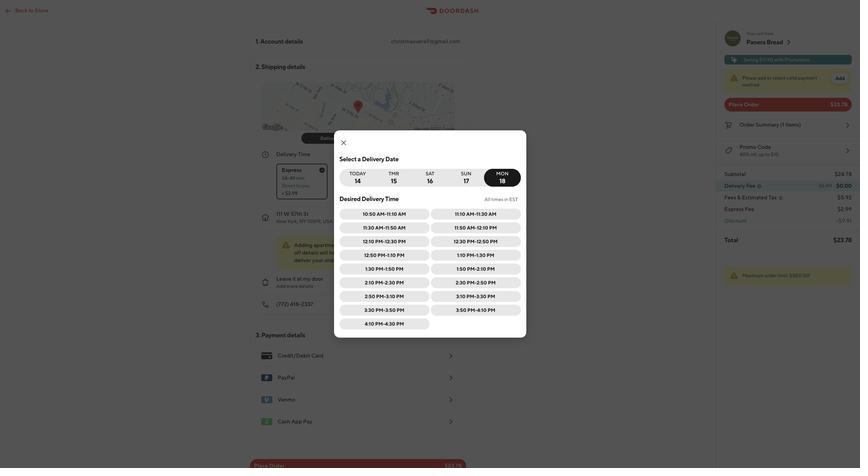 Task type: locate. For each thing, give the bounding box(es) containing it.
2:30 down 1:30 pm-1:50 pm
[[385, 280, 395, 286]]

min for 34–49
[[297, 176, 305, 181]]

pm- down 3:10 pm-3:30 pm
[[468, 308, 478, 313]]

pm- up 2:50 pm-3:10 pm
[[375, 280, 385, 286]]

1:50 up 2:30 pm-2:50 pm
[[457, 267, 466, 272]]

0 horizontal spatial to
[[29, 7, 34, 14]]

0 vertical spatial add new payment method image
[[447, 352, 455, 360]]

1 horizontal spatial to
[[296, 183, 301, 189]]

pm for 2:10 pm-2:30 pm
[[396, 280, 404, 286]]

credit/debit
[[278, 353, 310, 359]]

order.
[[325, 257, 339, 264]]

pm for 2:50 pm-3:10 pm
[[397, 294, 404, 300]]

0 vertical spatial express
[[282, 167, 302, 174]]

2 2:30 from the left
[[456, 280, 466, 286]]

1:10 up 1:50 pm-2:10 pm
[[457, 253, 466, 258]]

am down times
[[489, 212, 497, 217]]

2:50 pm-3:10 pm
[[365, 294, 404, 300]]

pm down 1:50 pm-2:10 pm option
[[488, 280, 496, 286]]

0 horizontal spatial express
[[282, 167, 302, 174]]

0 vertical spatial time
[[298, 151, 311, 158]]

10:50 am-11:10 am
[[363, 212, 406, 217]]

express up discount at right
[[725, 206, 744, 213]]

1 horizontal spatial 12:30
[[454, 239, 466, 245]]

day picker option group
[[340, 169, 521, 187]]

0 vertical spatial $2.99
[[285, 191, 298, 196]]

order left summary
[[740, 122, 755, 128]]

11:10 AM-11:30 AM radio
[[431, 209, 521, 220]]

12:30 PM-12:50 PM radio
[[431, 236, 521, 247]]

1 horizontal spatial 2:30
[[456, 280, 466, 286]]

delivery time
[[276, 151, 311, 158]]

pm- for 2:30
[[375, 280, 385, 286]]

add new payment method image for venmo
[[447, 396, 455, 404]]

pm- down drop
[[378, 253, 388, 258]]

11:50 inside radio
[[386, 225, 397, 231]]

1 horizontal spatial min
[[354, 176, 362, 181]]

add new payment method image for credit/debit card
[[447, 352, 455, 360]]

1 11:50 from the left
[[386, 225, 397, 231]]

pm down 1:30 pm-1:50 pm
[[396, 280, 404, 286]]

pm- for 3:10
[[376, 294, 386, 300]]

34–49
[[282, 176, 296, 181]]

1 vertical spatial a
[[413, 176, 416, 181]]

am- up 12:30 pm-12:50 pm
[[467, 225, 477, 231]]

1 vertical spatial 2:10
[[365, 280, 374, 286]]

12:10 inside radio
[[363, 239, 374, 245]]

0 horizontal spatial 11:30
[[363, 225, 375, 231]]

2 11:10 from the left
[[455, 212, 466, 217]]

pm up 3:50 pm-4:10 pm
[[488, 294, 496, 300]]

0 horizontal spatial 4:10
[[365, 322, 374, 327]]

a inside option group
[[413, 176, 416, 181]]

pm for 1:50 pm-2:10 pm
[[487, 267, 495, 272]]

back to store
[[15, 7, 48, 14]]

1 horizontal spatial $2.99
[[838, 206, 852, 213]]

2 1:10 from the left
[[457, 253, 466, 258]]

am up the edit
[[398, 225, 406, 231]]

a left time
[[413, 176, 416, 181]]

promotions
[[785, 57, 811, 63]]

12:30 up 1:10 pm-1:30 pm
[[454, 239, 466, 245]]

$10
[[771, 152, 779, 157]]

0 horizontal spatial 12:30
[[385, 239, 397, 245]]

3:50 down 3:10 pm-3:30 pm
[[456, 308, 467, 313]]

1 vertical spatial 11:30
[[363, 225, 375, 231]]

pm down 11:50 am-12:10 pm option
[[490, 239, 498, 245]]

saving $11.90 with promotions
[[744, 57, 811, 63]]

$2.99 down direct
[[285, 191, 298, 196]]

4:30
[[385, 322, 396, 327]]

to right back
[[29, 7, 34, 14]]

pm up the 2:30 pm-2:50 pm option
[[487, 267, 495, 272]]

1 1:10 from the left
[[388, 253, 396, 258]]

pm up '3:30 pm-3:50 pm'
[[397, 294, 404, 300]]

option group
[[276, 158, 455, 200]]

1:10 inside option
[[388, 253, 396, 258]]

details down my
[[299, 284, 314, 289]]

details right 1. account
[[285, 38, 303, 45]]

1 horizontal spatial 12:50
[[477, 239, 489, 245]]

add button
[[832, 73, 850, 84]]

min inside 34–49 min direct to you + $2.99
[[297, 176, 305, 181]]

express inside option group
[[282, 167, 302, 174]]

2:10 PM-2:30 PM radio
[[340, 278, 430, 289]]

min
[[297, 176, 305, 181], [354, 176, 362, 181]]

3:30 up 3:50 pm-4:10 pm
[[477, 294, 487, 300]]

2:10 inside 1:50 pm-2:10 pm option
[[477, 267, 487, 272]]

pm- for 3:30
[[467, 294, 477, 300]]

total
[[725, 237, 739, 244]]

or
[[768, 75, 772, 81]]

$23.78 down add button
[[831, 101, 848, 108]]

time
[[298, 151, 311, 158], [385, 196, 399, 203]]

1 vertical spatial add new payment method image
[[447, 418, 455, 426]]

1 add new payment method image from the top
[[447, 352, 455, 360]]

1 add new payment method image from the top
[[447, 396, 455, 404]]

2:10 up the 2:30 pm-2:50 pm option
[[477, 267, 487, 272]]

0 vertical spatial add
[[836, 76, 846, 81]]

2 add new payment method image from the top
[[447, 374, 455, 382]]

pm left address
[[398, 239, 406, 245]]

1 horizontal spatial 3:30
[[477, 294, 487, 300]]

cash app pay
[[278, 419, 313, 425]]

2:30 down 1:50 pm-2:10 pm
[[456, 280, 466, 286]]

2:50 down 1:50 pm-2:10 pm option
[[477, 280, 487, 286]]

you
[[302, 183, 310, 189]]

edit address button
[[396, 240, 432, 251]]

1:50 up the 2:10 pm-2:30 pm
[[386, 267, 395, 272]]

your cart from
[[747, 31, 774, 36]]

1 horizontal spatial 1:30
[[477, 253, 486, 258]]

up
[[759, 152, 765, 157]]

1 11:10 from the left
[[387, 212, 397, 217]]

11:10
[[387, 212, 397, 217], [455, 212, 466, 217]]

0 horizontal spatial 11:50
[[386, 225, 397, 231]]

2 min from the left
[[354, 176, 362, 181]]

schedule for later option group
[[340, 209, 521, 333]]

34–49 min direct to you + $2.99
[[282, 176, 310, 196]]

4:10 down '3:30 pm-3:50 pm'
[[365, 322, 374, 327]]

delivery left close icon
[[321, 136, 339, 141]]

10:50
[[363, 212, 376, 217]]

option group containing express
[[276, 158, 455, 200]]

time up 10:50 am-11:10 am radio
[[385, 196, 399, 203]]

0 vertical spatial to
[[29, 7, 34, 14]]

to right up in the top right of the page
[[766, 152, 770, 157]]

0 horizontal spatial 12:10
[[363, 239, 374, 245]]

details inside leave it at my door add more details
[[299, 284, 314, 289]]

with
[[775, 57, 784, 63]]

1 horizontal spatial 1:50
[[457, 267, 466, 272]]

3:10 inside 3:10 pm-3:30 pm radio
[[457, 294, 466, 300]]

1:30 inside option
[[365, 267, 375, 272]]

pm- for 2:10
[[467, 267, 477, 272]]

add new payment method image
[[447, 352, 455, 360], [447, 374, 455, 382]]

status containing please add or select valid payment method
[[725, 69, 852, 94]]

None radio
[[390, 164, 454, 200], [340, 169, 376, 187], [412, 169, 449, 187], [448, 169, 489, 187], [390, 164, 454, 200], [340, 169, 376, 187], [412, 169, 449, 187], [448, 169, 489, 187]]

add
[[758, 75, 767, 81]]

2 3:10 from the left
[[457, 294, 466, 300]]

12:10
[[477, 225, 489, 231], [363, 239, 374, 245]]

0 horizontal spatial 3:30
[[365, 308, 375, 313]]

details right 2. shipping at the left top
[[287, 63, 305, 70]]

express up 34–49
[[282, 167, 302, 174]]

adding apartment number and drop off details will help dashers efficiently deliver your order. status
[[276, 236, 434, 270]]

3:50 inside option
[[386, 308, 396, 313]]

fee up estimated
[[747, 183, 756, 189]]

place order
[[729, 101, 760, 108]]

fee down fees & estimated
[[746, 206, 755, 213]]

1:30 down efficiently
[[365, 267, 375, 272]]

1 vertical spatial fee
[[746, 206, 755, 213]]

12:10 up 12:30 pm-12:50 pm radio
[[477, 225, 489, 231]]

your
[[312, 257, 324, 264]]

2:50 up '3:30 pm-3:50 pm'
[[365, 294, 375, 300]]

1 horizontal spatial 4:10
[[478, 308, 487, 313]]

0 vertical spatial order
[[744, 101, 760, 108]]

delivery up 34–49
[[276, 151, 297, 158]]

1 horizontal spatial 12:10
[[477, 225, 489, 231]]

am- for 11:30
[[467, 212, 477, 217]]

3:50 inside radio
[[456, 308, 467, 313]]

1 horizontal spatial 11:30
[[477, 212, 488, 217]]

0 horizontal spatial 2:50
[[365, 294, 375, 300]]

4:10
[[478, 308, 487, 313], [365, 322, 374, 327]]

0 vertical spatial 12:50
[[477, 239, 489, 245]]

12:10 inside option
[[477, 225, 489, 231]]

pm- down 2:50 pm-3:10 pm
[[376, 308, 386, 313]]

it
[[293, 276, 296, 282]]

1 horizontal spatial a
[[413, 176, 416, 181]]

choose a time
[[395, 176, 426, 181]]

pm for 1:30 pm-1:50 pm
[[396, 267, 404, 272]]

0 vertical spatial add new payment method image
[[447, 396, 455, 404]]

pm down 3:10 pm-3:30 pm radio
[[488, 308, 496, 313]]

pm for 3:30 pm-3:50 pm
[[397, 308, 405, 313]]

$23.78 down the -$9.91
[[834, 237, 852, 244]]

1 vertical spatial to
[[766, 152, 770, 157]]

pm down the edit
[[397, 253, 405, 258]]

3:10 down 2:30 pm-2:50 pm
[[457, 294, 466, 300]]

12:10 up efficiently
[[363, 239, 374, 245]]

and
[[362, 242, 371, 249]]

0 vertical spatial 2:50
[[477, 280, 487, 286]]

order summary (1 items)
[[740, 122, 802, 128]]

1 vertical spatial 4:10
[[365, 322, 374, 327]]

to left you
[[296, 183, 301, 189]]

2:30 PM-2:50 PM radio
[[431, 278, 521, 289]]

pm- up 1:10 pm-1:30 pm
[[467, 239, 477, 245]]

delivery left date
[[362, 156, 385, 163]]

0 horizontal spatial 1:30
[[365, 267, 375, 272]]

16
[[427, 178, 433, 185]]

1 vertical spatial 12:10
[[363, 239, 374, 245]]

please add or select valid payment method
[[743, 75, 818, 88]]

code
[[758, 144, 772, 150]]

1 vertical spatial 3:30
[[365, 308, 375, 313]]

1 vertical spatial 12:50
[[364, 253, 377, 258]]

1 horizontal spatial 2:50
[[477, 280, 487, 286]]

0 horizontal spatial 3:50
[[386, 308, 396, 313]]

order right 'place'
[[744, 101, 760, 108]]

39–54
[[339, 176, 353, 181]]

2 3:50 from the left
[[456, 308, 467, 313]]

1 horizontal spatial 3:10
[[457, 294, 466, 300]]

1 horizontal spatial 1:10
[[457, 253, 466, 258]]

0 horizontal spatial 1:50
[[386, 267, 395, 272]]

pm up 12:30 pm-12:50 pm radio
[[490, 225, 497, 231]]

order
[[744, 101, 760, 108], [740, 122, 755, 128]]

11:10 am-11:30 am
[[455, 212, 497, 217]]

pm- for 12:30
[[375, 239, 385, 245]]

2 11:50 from the left
[[455, 225, 466, 231]]

a right select
[[358, 156, 361, 163]]

am inside option
[[489, 212, 497, 217]]

am for 10:50 am-11:10 am
[[398, 212, 406, 217]]

min down standard at the top of page
[[354, 176, 362, 181]]

st
[[304, 211, 309, 217]]

status
[[725, 69, 852, 94]]

2:10 up 2:50 pm-3:10 pm
[[365, 280, 374, 286]]

1 horizontal spatial 3:50
[[456, 308, 467, 313]]

pm up 1:50 pm-2:10 pm option
[[487, 253, 495, 258]]

0 vertical spatial 3:30
[[477, 294, 487, 300]]

0 horizontal spatial min
[[297, 176, 305, 181]]

items)
[[786, 122, 802, 128]]

0 vertical spatial 12:10
[[477, 225, 489, 231]]

pm- down 3:30 pm-3:50 pm option
[[375, 322, 385, 327]]

add new payment method image
[[447, 396, 455, 404], [447, 418, 455, 426]]

est
[[510, 197, 518, 202]]

pm for 2:30 pm-2:50 pm
[[488, 280, 496, 286]]

11:30 down 10:50
[[363, 225, 375, 231]]

sat 16
[[426, 171, 435, 185]]

1 horizontal spatial time
[[385, 196, 399, 203]]

2. shipping details
[[256, 63, 305, 70]]

4:10 inside radio
[[478, 308, 487, 313]]

pm down '2:50 pm-3:10 pm' option
[[397, 308, 405, 313]]

0 horizontal spatial 2:10
[[365, 280, 374, 286]]

1:10 down 12:10 pm-12:30 pm
[[388, 253, 396, 258]]

time down delivery option
[[298, 151, 311, 158]]

0 horizontal spatial $2.99
[[285, 191, 298, 196]]

1 horizontal spatial 11:10
[[455, 212, 466, 217]]

11:30 up 11:50 am-12:10 pm option
[[477, 212, 488, 217]]

pm for 3:10 pm-3:30 pm
[[488, 294, 496, 300]]

1 vertical spatial time
[[385, 196, 399, 203]]

details up "credit/debit"
[[287, 332, 305, 339]]

am for 11:10 am-11:30 am
[[489, 212, 497, 217]]

express for express fee
[[725, 206, 744, 213]]

2:50 PM-3:10 PM radio
[[340, 291, 430, 302]]

11:50 up 12:30 pm-12:50 pm
[[455, 225, 466, 231]]

39–54 min
[[339, 176, 362, 181]]

pm-
[[375, 239, 385, 245], [467, 239, 477, 245], [378, 253, 388, 258], [467, 253, 477, 258], [376, 267, 386, 272], [467, 267, 477, 272], [375, 280, 385, 286], [467, 280, 477, 286], [376, 294, 386, 300], [467, 294, 477, 300], [376, 308, 386, 313], [468, 308, 478, 313], [375, 322, 385, 327]]

2:10
[[477, 267, 487, 272], [365, 280, 374, 286]]

0 vertical spatial a
[[358, 156, 361, 163]]

a for select
[[358, 156, 361, 163]]

0 vertical spatial 2:10
[[477, 267, 487, 272]]

2 vertical spatial to
[[296, 183, 301, 189]]

1 vertical spatial add
[[276, 284, 286, 289]]

pm inside option
[[397, 308, 405, 313]]

3:30 down 2:50 pm-3:10 pm
[[365, 308, 375, 313]]

1 min from the left
[[297, 176, 305, 181]]

pm right 4:30
[[397, 322, 404, 327]]

pm- for 1:10
[[378, 253, 388, 258]]

am- right 10:50
[[377, 212, 387, 217]]

12:30 left the edit
[[385, 239, 397, 245]]

menu containing credit/debit card
[[256, 345, 461, 433]]

11:50 inside option
[[455, 225, 466, 231]]

pm- for 2:50
[[467, 280, 477, 286]]

1 vertical spatial express
[[725, 206, 744, 213]]

3:30 PM-3:50 PM radio
[[340, 305, 430, 316]]

pm- down 2:30 pm-2:50 pm
[[467, 294, 477, 300]]

11:50 up 12:10 pm-12:30 pm
[[386, 225, 397, 231]]

pm- up efficiently
[[375, 239, 385, 245]]

1 vertical spatial 2:50
[[365, 294, 375, 300]]

1:30 up 1:50 pm-2:10 pm option
[[477, 253, 486, 258]]

1 horizontal spatial add
[[836, 76, 846, 81]]

pm- up 1:50 pm-2:10 pm
[[467, 253, 477, 258]]

12:50 down and
[[364, 253, 377, 258]]

pm up the 2:10 pm-2:30 pm
[[396, 267, 404, 272]]

0 vertical spatial 11:30
[[477, 212, 488, 217]]

details for 2. shipping details
[[287, 63, 305, 70]]

12:50
[[477, 239, 489, 245], [364, 253, 377, 258]]

$9.91
[[839, 218, 852, 224]]

11:50
[[386, 225, 397, 231], [455, 225, 466, 231]]

12:50 inside radio
[[477, 239, 489, 245]]

11:30 inside radio
[[363, 225, 375, 231]]

1:50
[[386, 267, 395, 272], [457, 267, 466, 272]]

time
[[417, 176, 426, 181]]

0 horizontal spatial a
[[358, 156, 361, 163]]

3:10 pm-3:30 pm
[[457, 294, 496, 300]]

None radio
[[276, 164, 328, 200], [333, 164, 384, 200], [376, 169, 412, 187], [485, 169, 521, 187], [276, 164, 328, 200], [333, 164, 384, 200], [376, 169, 412, 187], [485, 169, 521, 187]]

all times in est
[[485, 197, 518, 202]]

menu
[[256, 345, 461, 433]]

pm- up 2:30 pm-2:50 pm
[[467, 267, 477, 272]]

1 3:50 from the left
[[386, 308, 396, 313]]

11:50 am-12:10 pm
[[455, 225, 497, 231]]

3:10 inside '2:50 pm-3:10 pm' option
[[386, 294, 396, 300]]

limit:
[[778, 273, 789, 279]]

11:50 AM-12:10 PM radio
[[431, 223, 521, 234]]

3:50 up 4:30
[[386, 308, 396, 313]]

0 horizontal spatial 3:10
[[386, 294, 396, 300]]

pm- inside option
[[376, 308, 386, 313]]

dashers
[[342, 250, 362, 256]]

2 12:30 from the left
[[454, 239, 466, 245]]

1 horizontal spatial express
[[725, 206, 744, 213]]

am- up 11:50 am-12:10 pm option
[[467, 212, 477, 217]]

2:50
[[477, 280, 487, 286], [365, 294, 375, 300]]

pm
[[490, 225, 497, 231], [398, 239, 406, 245], [490, 239, 498, 245], [397, 253, 405, 258], [487, 253, 495, 258], [396, 267, 404, 272], [487, 267, 495, 272], [396, 280, 404, 286], [488, 280, 496, 286], [397, 294, 404, 300], [488, 294, 496, 300], [397, 308, 405, 313], [488, 308, 496, 313], [397, 322, 404, 327]]

pm- down 1:50 pm-2:10 pm
[[467, 280, 477, 286]]

details down adding
[[302, 250, 319, 256]]

2 horizontal spatial to
[[766, 152, 770, 157]]

pm for 11:50 am-12:10 pm
[[490, 225, 497, 231]]

store
[[35, 7, 48, 14]]

1 vertical spatial add new payment method image
[[447, 374, 455, 382]]

min up you
[[297, 176, 305, 181]]

1 3:10 from the left
[[386, 294, 396, 300]]

1 12:30 from the left
[[385, 239, 397, 245]]

0 vertical spatial 4:10
[[478, 308, 487, 313]]

1 horizontal spatial 2:10
[[477, 267, 487, 272]]

1 vertical spatial 1:30
[[365, 267, 375, 272]]

0 horizontal spatial add
[[276, 284, 286, 289]]

11:10 inside radio
[[387, 212, 397, 217]]

to
[[29, 7, 34, 14], [766, 152, 770, 157], [296, 183, 301, 189]]

panera
[[747, 38, 766, 46]]

$1.99
[[819, 183, 833, 189]]

0 horizontal spatial 2:30
[[385, 280, 395, 286]]

11:10 up 11:30 am-11:50 am radio
[[387, 212, 397, 217]]

add right payment
[[836, 76, 846, 81]]

0 vertical spatial 1:30
[[477, 253, 486, 258]]

$2.99 down the $5.92
[[838, 206, 852, 213]]

12:50 down 11:50 am-12:10 pm option
[[477, 239, 489, 245]]

2 add new payment method image from the top
[[447, 418, 455, 426]]

order
[[766, 273, 777, 279]]

express for express
[[282, 167, 302, 174]]

3:30 inside radio
[[477, 294, 487, 300]]

2:30 inside the 2:30 pm-2:50 pm option
[[456, 280, 466, 286]]

am up 11:30 am-11:50 am radio
[[398, 212, 406, 217]]

11:10 up 11:50 am-12:10 pm option
[[455, 212, 466, 217]]

express
[[282, 167, 302, 174], [725, 206, 744, 213]]

1 horizontal spatial 11:50
[[455, 225, 466, 231]]

pm- for 1:50
[[376, 267, 386, 272]]

11:30 AM-11:50 AM radio
[[340, 223, 430, 234]]

leave
[[276, 276, 291, 282]]

details
[[285, 38, 303, 45], [287, 63, 305, 70], [302, 250, 319, 256], [299, 284, 314, 289], [287, 332, 305, 339]]

1 vertical spatial $23.78
[[834, 237, 852, 244]]

add inside button
[[836, 76, 846, 81]]

card
[[311, 353, 324, 359]]

add down leave
[[276, 284, 286, 289]]

&
[[738, 194, 741, 201]]

pm- up '3:30 pm-3:50 pm'
[[376, 294, 386, 300]]

a
[[358, 156, 361, 163], [413, 176, 416, 181]]

0 horizontal spatial 1:10
[[388, 253, 396, 258]]

more
[[287, 284, 298, 289]]

(772) 418-2337
[[276, 301, 314, 308]]

12:10 pm-12:30 pm
[[363, 239, 406, 245]]

2:10 inside 2:10 pm-2:30 pm radio
[[365, 280, 374, 286]]

am- down 10:50 am-11:10 am
[[376, 225, 386, 231]]

0 horizontal spatial 11:10
[[387, 212, 397, 217]]

2:10 pm-2:30 pm
[[365, 280, 404, 286]]

min for 39–54
[[354, 176, 362, 181]]

0 horizontal spatial 12:50
[[364, 253, 377, 258]]

1 2:30 from the left
[[385, 280, 395, 286]]

pm- for 4:10
[[468, 308, 478, 313]]

4:10 down 3:10 pm-3:30 pm radio
[[478, 308, 487, 313]]

3:10 up '3:30 pm-3:50 pm'
[[386, 294, 396, 300]]

1 vertical spatial order
[[740, 122, 755, 128]]

1:10 pm-1:30 pm
[[457, 253, 495, 258]]

pm- down 12:50 pm-1:10 pm
[[376, 267, 386, 272]]



Task type: vqa. For each thing, say whether or not it's contained in the screenshot.


Task type: describe. For each thing, give the bounding box(es) containing it.
418-
[[290, 301, 301, 308]]

$24.78
[[835, 171, 852, 178]]

2:30 inside 2:10 pm-2:30 pm radio
[[385, 280, 395, 286]]

fees & estimated
[[725, 194, 768, 201]]

maximum
[[743, 273, 765, 279]]

pm for 3:50 pm-4:10 pm
[[488, 308, 496, 313]]

edit address
[[400, 243, 428, 248]]

4:10 pm-4:30 pm
[[365, 322, 404, 327]]

0 vertical spatial fee
[[747, 183, 756, 189]]

3:50 pm-4:10 pm
[[456, 308, 496, 313]]

leave it at my door add more details
[[276, 276, 323, 289]]

tmr
[[389, 171, 399, 177]]

am for 11:30 am-11:50 am
[[398, 225, 406, 231]]

today
[[350, 171, 366, 177]]

-
[[837, 218, 839, 224]]

1:30 inside radio
[[477, 253, 486, 258]]

3. payment details
[[256, 332, 305, 339]]

help
[[330, 250, 341, 256]]

promo code 40% off, up to $10
[[740, 144, 779, 157]]

sun 17
[[461, 171, 472, 185]]

sat
[[426, 171, 435, 177]]

am- for 11:50
[[376, 225, 386, 231]]

11:10 inside option
[[455, 212, 466, 217]]

am- for 12:10
[[467, 225, 477, 231]]

cart
[[757, 31, 764, 36]]

desired
[[340, 196, 361, 203]]

3:50 PM-4:10 PM radio
[[431, 305, 521, 316]]

delivery up 10:50
[[362, 196, 384, 203]]

11:30 am-11:50 am
[[363, 225, 406, 231]]

2 1:50 from the left
[[457, 267, 466, 272]]

discount
[[725, 218, 747, 224]]

12:10 PM-12:30 PM radio
[[340, 236, 430, 247]]

all
[[485, 197, 491, 202]]

4:10 PM-4:30 PM radio
[[340, 319, 430, 330]]

for
[[420, 167, 428, 174]]

schedule
[[395, 167, 419, 174]]

york,
[[288, 219, 299, 224]]

close image
[[340, 139, 348, 147]]

3:10 PM-3:30 PM radio
[[431, 291, 521, 302]]

am- for 11:10
[[377, 212, 387, 217]]

111 w 57th st new york,  ny 10019,  usa
[[276, 211, 333, 224]]

select a delivery date
[[340, 156, 399, 163]]

$300.00
[[790, 273, 810, 279]]

pm for 1:10 pm-1:30 pm
[[487, 253, 495, 258]]

1. account details
[[256, 38, 303, 45]]

maximum order limit: $300.00 status
[[725, 267, 852, 286]]

2. shipping
[[256, 63, 286, 70]]

app
[[292, 419, 302, 425]]

standard
[[339, 167, 362, 174]]

mon
[[497, 171, 509, 177]]

10:50 AM-11:10 AM radio
[[340, 209, 430, 220]]

3:30 inside option
[[365, 308, 375, 313]]

12:50 pm-1:10 pm
[[364, 253, 405, 258]]

Delivery radio
[[302, 133, 358, 144]]

delivery or pickup selector option group
[[302, 133, 415, 144]]

1:50 pm-2:10 pm
[[457, 267, 495, 272]]

11:30 inside option
[[477, 212, 488, 217]]

1:30 pm-1:50 pm
[[365, 267, 404, 272]]

1:30 PM-1:50 PM radio
[[340, 264, 430, 275]]

0 horizontal spatial time
[[298, 151, 311, 158]]

credit/debit card
[[278, 353, 324, 359]]

schedule for later
[[395, 167, 441, 174]]

111
[[276, 211, 283, 217]]

show menu image
[[261, 351, 272, 362]]

express fee
[[725, 206, 755, 213]]

off,
[[751, 152, 758, 157]]

+
[[282, 191, 284, 196]]

to inside 34–49 min direct to you + $2.99
[[296, 183, 301, 189]]

add new payment method image for cash app pay
[[447, 418, 455, 426]]

summary
[[756, 122, 780, 128]]

details for 1. account details
[[285, 38, 303, 45]]

(772)
[[276, 301, 289, 308]]

ny
[[299, 219, 306, 224]]

adding apartment number and drop off details will help dashers efficiently deliver your order.
[[294, 242, 388, 264]]

-$9.91
[[837, 218, 852, 224]]

3:30 pm-3:50 pm
[[365, 308, 405, 313]]

delivery inside option
[[321, 136, 339, 141]]

in
[[505, 197, 509, 202]]

details for 3. payment details
[[287, 332, 305, 339]]

1 vertical spatial $2.99
[[838, 206, 852, 213]]

bread
[[767, 38, 784, 46]]

add new payment method image for paypal
[[447, 374, 455, 382]]

adding
[[294, 242, 313, 249]]

valid
[[787, 75, 797, 81]]

payment
[[798, 75, 818, 81]]

tax
[[769, 194, 778, 201]]

1:10 inside radio
[[457, 253, 466, 258]]

delivery down the subtotal
[[725, 183, 746, 189]]

2337
[[301, 301, 314, 308]]

$2.99 inside 34–49 min direct to you + $2.99
[[285, 191, 298, 196]]

4:10 inside option
[[365, 322, 374, 327]]

1. account
[[256, 38, 284, 45]]

12:50 inside option
[[364, 253, 377, 258]]

1 1:50 from the left
[[386, 267, 395, 272]]

w
[[284, 211, 290, 217]]

address
[[410, 243, 428, 248]]

to inside promo code 40% off, up to $10
[[766, 152, 770, 157]]

add inside leave it at my door add more details
[[276, 284, 286, 289]]

order inside button
[[740, 122, 755, 128]]

$11.90
[[760, 57, 774, 63]]

12:50 PM-1:10 PM radio
[[340, 250, 430, 261]]

please
[[743, 75, 757, 81]]

pm for 4:10 pm-4:30 pm
[[397, 322, 404, 327]]

1:50 PM-2:10 PM radio
[[431, 264, 521, 275]]

tmr 15
[[389, 171, 399, 185]]

door
[[312, 276, 323, 282]]

1:10 PM-1:30 PM radio
[[431, 250, 521, 261]]

pm for 12:30 pm-12:50 pm
[[490, 239, 498, 245]]

pm for 12:10 pm-12:30 pm
[[398, 239, 406, 245]]

2:30 pm-2:50 pm
[[456, 280, 496, 286]]

pm- for 4:30
[[375, 322, 385, 327]]

pm- for 12:50
[[467, 239, 477, 245]]

$5.92
[[838, 194, 852, 201]]

place
[[729, 101, 743, 108]]

40%
[[740, 152, 750, 157]]

paypal
[[278, 375, 295, 381]]

method
[[743, 82, 760, 88]]

fees
[[725, 194, 737, 201]]

pm- for 1:30
[[467, 253, 477, 258]]

sun
[[461, 171, 472, 177]]

pm for 12:50 pm-1:10 pm
[[397, 253, 405, 258]]

promo
[[740, 144, 757, 150]]

details inside adding apartment number and drop off details will help dashers efficiently deliver your order.
[[302, 250, 319, 256]]

select
[[773, 75, 786, 81]]

new
[[276, 219, 287, 224]]

times
[[492, 197, 504, 202]]

0 vertical spatial $23.78
[[831, 101, 848, 108]]

edit
[[400, 243, 409, 248]]

choose
[[395, 176, 412, 181]]

18
[[500, 178, 506, 185]]

a for choose
[[413, 176, 416, 181]]

pm- for 3:50
[[376, 308, 386, 313]]

later
[[429, 167, 441, 174]]

estimated
[[742, 194, 768, 201]]

select
[[340, 156, 357, 163]]



